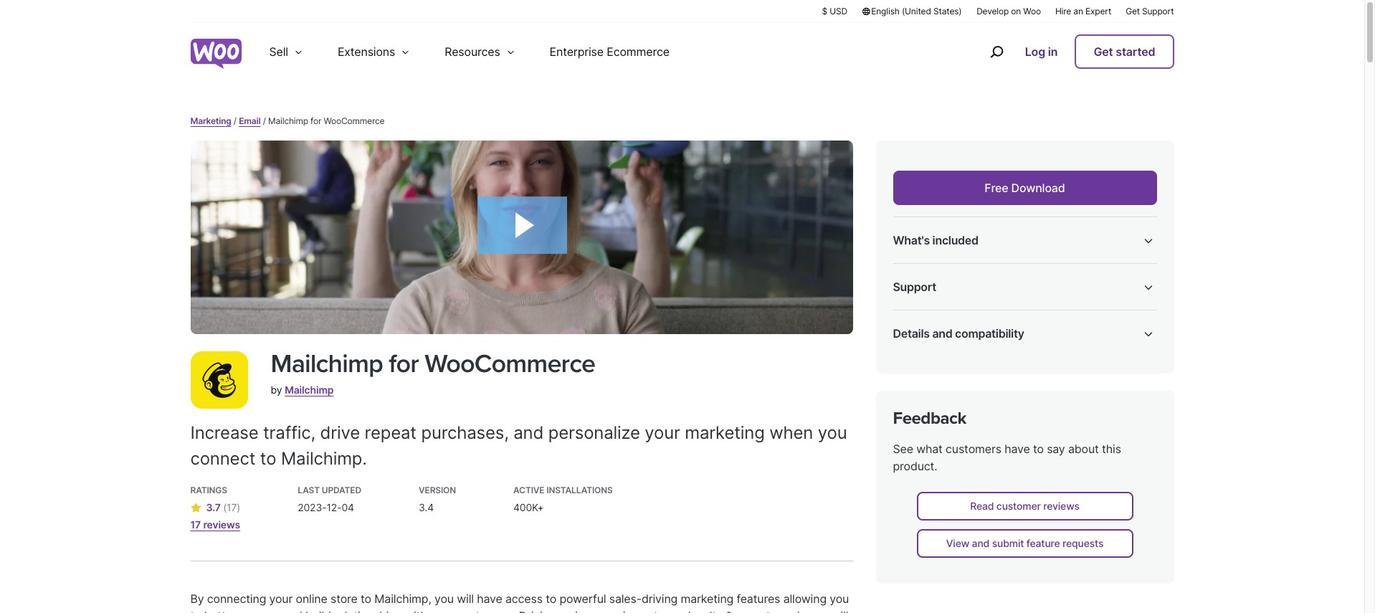 Task type: vqa. For each thing, say whether or not it's contained in the screenshot.


Task type: locate. For each thing, give the bounding box(es) containing it.
customer for free
[[929, 280, 973, 293]]

free
[[985, 181, 1009, 195], [906, 259, 927, 271], [906, 280, 927, 293]]

1 vertical spatial get
[[1094, 44, 1114, 59]]

view down handled by mailchimp
[[977, 341, 1000, 353]]

12- inside last updated 2023-12-04
[[327, 501, 342, 514]]

0 horizontal spatial customer
[[636, 609, 685, 613]]

1 horizontal spatial customer
[[929, 280, 973, 293]]

0 vertical spatial woocommerce
[[324, 115, 385, 126]]

version up last update in the right of the page
[[893, 363, 930, 375]]

0 horizontal spatial 2023-
[[298, 501, 327, 514]]

customer for read
[[997, 500, 1041, 512]]

last up category
[[893, 389, 914, 401]]

free up handled
[[906, 280, 927, 293]]

your right personalize
[[645, 423, 681, 443]]

mailchimp up traffic,
[[285, 384, 334, 396]]

1 horizontal spatial support
[[1143, 6, 1175, 16]]

access
[[506, 592, 543, 606]]

1 vertical spatial 2023-
[[298, 501, 327, 514]]

1 horizontal spatial view
[[977, 341, 1000, 353]]

1 horizontal spatial 17
[[227, 501, 237, 514]]

04 inside last updated 2023-12-04
[[342, 501, 354, 514]]

features
[[737, 592, 781, 606]]

download
[[1012, 181, 1066, 195]]

marketing
[[685, 423, 765, 443], [681, 592, 734, 606]]

to down traffic,
[[260, 448, 276, 469]]

by up details and compatibility
[[941, 306, 954, 320]]

have inside "by connecting your online store to mailchimp, you will have access to powerful sales-driving marketing features allowing you to better engage and build relationships with your customers. driving an increase in customer loyalty & repeat purchases wil"
[[477, 592, 503, 606]]

customer down driving
[[636, 609, 685, 613]]

1 horizontal spatial in
[[1049, 44, 1058, 59]]

and left submit
[[972, 537, 990, 549]]

0 vertical spatial support
[[1143, 6, 1175, 16]]

0 vertical spatial last
[[893, 389, 914, 401]]

woocommerce inside mailchimp for woocommerce by mailchimp
[[425, 349, 596, 379]]

in down sales-
[[623, 609, 632, 613]]

1 vertical spatial marketing
[[681, 592, 734, 606]]

marketing up loyalty
[[681, 592, 734, 606]]

1 vertical spatial mailchimp link
[[285, 384, 334, 396]]

1 horizontal spatial 12-
[[1023, 389, 1038, 401]]

customer
[[929, 280, 973, 293], [997, 500, 1041, 512], [636, 609, 685, 613]]

repeat
[[365, 423, 417, 443], [736, 609, 771, 613]]

customer right read
[[997, 500, 1041, 512]]

extensions button
[[321, 23, 428, 80]]

1 vertical spatial in
[[623, 609, 632, 613]]

mailchimp for woocommerce by mailchimp
[[271, 349, 596, 396]]

2 horizontal spatial version
[[1059, 389, 1095, 401]]

enterprise ecommerce link
[[533, 23, 687, 80]]

version down purchases,
[[419, 485, 456, 496]]

1 vertical spatial support
[[893, 280, 937, 294]]

0 vertical spatial get
[[1126, 6, 1141, 16]]

to inside 'see what customers have to say about this product.'
[[1034, 442, 1044, 456]]

2023-12-04
[[994, 389, 1050, 401]]

by
[[941, 306, 954, 320], [271, 384, 282, 396]]

customer inside "by connecting your online store to mailchimp, you will have access to powerful sales-driving marketing features allowing you to better engage and build relationships with your customers. driving an increase in customer loyalty & repeat purchases wil"
[[636, 609, 685, 613]]

last for last update
[[893, 389, 914, 401]]

0 horizontal spatial repeat
[[365, 423, 417, 443]]

view left submit
[[947, 537, 970, 549]]

1 chevron up image from the top
[[1140, 232, 1157, 249]]

1 vertical spatial version
[[1059, 389, 1095, 401]]

traffic,
[[263, 423, 316, 443]]

details and compatibility
[[893, 326, 1025, 341]]

3.4 inside version 3.4
[[419, 501, 434, 514]]

1 horizontal spatial version
[[893, 363, 930, 375]]

17 reviews link
[[190, 518, 240, 532]]

3.7 ( 17 )
[[206, 501, 240, 514]]

last updated 2023-12-04
[[298, 485, 362, 514]]

17 reviews
[[190, 519, 240, 531]]

get
[[1126, 6, 1141, 16], [1094, 44, 1114, 59]]

1 horizontal spatial have
[[1005, 442, 1031, 456]]

1 horizontal spatial by
[[941, 306, 954, 320]]

1 horizontal spatial reviews
[[1044, 500, 1080, 512]]

2 vertical spatial chevron up image
[[1140, 325, 1157, 342]]

compatibility
[[956, 326, 1025, 341]]

woo
[[1024, 6, 1042, 16]]

to inside increase traffic, drive repeat purchases, and personalize your marketing when you connect to mailchimp.
[[260, 448, 276, 469]]

usd
[[830, 6, 848, 16]]

0 horizontal spatial by
[[271, 384, 282, 396]]

get started link
[[1076, 34, 1175, 69]]

english
[[872, 6, 900, 16]]

and down online
[[283, 609, 302, 613]]

0 vertical spatial customer
[[929, 280, 973, 293]]

repeat down features
[[736, 609, 771, 613]]

develop on woo
[[977, 6, 1042, 16]]

powerful
[[560, 592, 606, 606]]

17
[[227, 501, 237, 514], [190, 519, 201, 531]]

0 vertical spatial view
[[977, 341, 1000, 353]]

12-
[[1023, 389, 1038, 401], [327, 501, 342, 514]]

0 horizontal spatial 3.4
[[419, 501, 434, 514]]

1 vertical spatial for
[[389, 349, 419, 379]]

have left say
[[1005, 442, 1031, 456]]

extensions
[[338, 44, 395, 59]]

in inside service navigation menu element
[[1049, 44, 1058, 59]]

2 vertical spatial customer
[[636, 609, 685, 613]]

3 chevron up image from the top
[[1140, 325, 1157, 342]]

1 horizontal spatial woocommerce
[[425, 349, 596, 379]]

last left 'updated'
[[298, 485, 320, 496]]

your
[[645, 423, 681, 443], [269, 592, 293, 606], [431, 609, 454, 613]]

customer down 'updates'
[[929, 280, 973, 293]]

and up active in the bottom of the page
[[514, 423, 544, 443]]

english (united states) button
[[862, 5, 963, 17]]

mailchimp up drive
[[271, 349, 383, 379]]

you left will
[[435, 592, 454, 606]]

an
[[1074, 6, 1084, 16], [559, 609, 572, 613]]

1 vertical spatial 17
[[190, 519, 201, 531]]

1 horizontal spatial 04
[[1038, 389, 1050, 401]]

2 vertical spatial version
[[419, 485, 456, 496]]

0 vertical spatial version
[[893, 363, 930, 375]]

0 horizontal spatial woocommerce
[[324, 115, 385, 126]]

mailchimp up "compatibility"
[[957, 306, 1013, 320]]

1 vertical spatial have
[[477, 592, 503, 606]]

2 vertical spatial your
[[431, 609, 454, 613]]

category
[[893, 415, 938, 427]]

version left "history"
[[1059, 389, 1095, 401]]

handled
[[893, 306, 938, 320]]

0 vertical spatial free
[[985, 181, 1009, 195]]

1 vertical spatial last
[[298, 485, 320, 496]]

1 horizontal spatial last
[[893, 389, 914, 401]]

marketing inside "by connecting your online store to mailchimp, you will have access to powerful sales-driving marketing features allowing you to better engage and build relationships with your customers. driving an increase in customer loyalty & repeat purchases wil"
[[681, 592, 734, 606]]

0 horizontal spatial in
[[623, 609, 632, 613]]

$
[[822, 6, 828, 16]]

free download link
[[893, 171, 1157, 205]]

handled by mailchimp
[[893, 306, 1013, 320]]

0 vertical spatial marketing
[[685, 423, 765, 443]]

1 vertical spatial 04
[[342, 501, 354, 514]]

support up handled
[[893, 280, 937, 294]]

reviews down 3.7 ( 17 ) at the left of page
[[203, 519, 240, 531]]

0 horizontal spatial an
[[559, 609, 572, 613]]

in
[[1049, 44, 1058, 59], [623, 609, 632, 613]]

0 vertical spatial 17
[[227, 501, 237, 514]]

chevron up image for included
[[1140, 232, 1157, 249]]

0 horizontal spatial have
[[477, 592, 503, 606]]

1 horizontal spatial 3.4
[[994, 363, 1009, 375]]

12- down 'updated'
[[327, 501, 342, 514]]

$ usd button
[[822, 5, 848, 17]]

get started
[[1094, 44, 1156, 59]]

0 vertical spatial 12-
[[1023, 389, 1038, 401]]

1 horizontal spatial an
[[1074, 6, 1084, 16]]

customers.
[[457, 609, 516, 613]]

1 vertical spatial woocommerce
[[425, 349, 596, 379]]

will
[[457, 592, 474, 606]]

1 vertical spatial view
[[947, 537, 970, 549]]

1 vertical spatial reviews
[[203, 519, 240, 531]]

version for version history
[[1059, 389, 1095, 401]]

2023- down view documentation link
[[994, 389, 1023, 401]]

to
[[1034, 442, 1044, 456], [260, 448, 276, 469], [361, 592, 372, 606], [546, 592, 557, 606], [190, 609, 201, 613]]

1 horizontal spatial repeat
[[736, 609, 771, 613]]

1 vertical spatial an
[[559, 609, 572, 613]]

$ usd
[[822, 6, 848, 16]]

0 horizontal spatial 04
[[342, 501, 354, 514]]

version for version 3.4
[[419, 485, 456, 496]]

free left download
[[985, 181, 1009, 195]]

you right when on the bottom of the page
[[818, 423, 848, 443]]

in right log
[[1049, 44, 1058, 59]]

0 vertical spatial for
[[311, 115, 322, 126]]

allowing
[[784, 592, 827, 606]]

1 vertical spatial 3.4
[[419, 501, 434, 514]]

reviews up feature
[[1044, 500, 1080, 512]]

version for version
[[893, 363, 930, 375]]

mailchimp link for handled by
[[957, 306, 1013, 320]]

12- down view documentation link
[[1023, 389, 1038, 401]]

0 vertical spatial have
[[1005, 442, 1031, 456]]

updated
[[322, 485, 362, 496]]

free for free download
[[985, 181, 1009, 195]]

0 horizontal spatial support
[[893, 280, 937, 294]]

04 down documentation
[[1038, 389, 1050, 401]]

2023- down 'updated'
[[298, 501, 327, 514]]

free down what's
[[906, 259, 927, 271]]

your up engage
[[269, 592, 293, 606]]

1 vertical spatial repeat
[[736, 609, 771, 613]]

when
[[770, 423, 814, 443]]

0 vertical spatial chevron up image
[[1140, 232, 1157, 249]]

get left 'started'
[[1094, 44, 1114, 59]]

last update
[[893, 389, 950, 401]]

requests
[[1063, 537, 1104, 549]]

0 vertical spatial 2023-
[[994, 389, 1023, 401]]

chevron up image
[[1140, 232, 1157, 249], [1140, 278, 1157, 296], [1140, 325, 1157, 342]]

about
[[1069, 442, 1099, 456]]

enterprise ecommerce
[[550, 44, 670, 59]]

see what customers have to say about this product.
[[893, 442, 1122, 473]]

free for free updates
[[906, 259, 927, 271]]

(united
[[902, 6, 932, 16]]

0 horizontal spatial last
[[298, 485, 320, 496]]

an down the powerful on the bottom
[[559, 609, 572, 613]]

an right the hire
[[1074, 6, 1084, 16]]

email link
[[239, 115, 261, 126]]

1 horizontal spatial get
[[1126, 6, 1141, 16]]

0 horizontal spatial your
[[269, 592, 293, 606]]

1 vertical spatial free
[[906, 259, 927, 271]]

get inside service navigation menu element
[[1094, 44, 1114, 59]]

to left say
[[1034, 442, 1044, 456]]

1 horizontal spatial for
[[389, 349, 419, 379]]

1 vertical spatial by
[[271, 384, 282, 396]]

mailchimp
[[957, 306, 1013, 320], [271, 349, 383, 379], [285, 384, 334, 396]]

0 vertical spatial repeat
[[365, 423, 417, 443]]

get right the expert
[[1126, 6, 1141, 16]]

0 horizontal spatial 17
[[190, 519, 201, 531]]

mailchimp link up "compatibility"
[[957, 306, 1013, 320]]

0 horizontal spatial version
[[419, 485, 456, 496]]

mailchimp link up traffic,
[[285, 384, 334, 396]]

you inside increase traffic, drive repeat purchases, and personalize your marketing when you connect to mailchimp.
[[818, 423, 848, 443]]

included
[[933, 233, 979, 247]]

sales-
[[610, 592, 642, 606]]

marketing left when on the bottom of the page
[[685, 423, 765, 443]]

get support link
[[1126, 5, 1175, 17]]

breadcrumb element
[[190, 115, 1175, 128]]

support up 'started'
[[1143, 6, 1175, 16]]

last inside last updated 2023-12-04
[[298, 485, 320, 496]]

0 vertical spatial in
[[1049, 44, 1058, 59]]

2 vertical spatial free
[[906, 280, 927, 293]]

1 horizontal spatial mailchimp link
[[957, 306, 1013, 320]]

0 vertical spatial an
[[1074, 6, 1084, 16]]

by up traffic,
[[271, 384, 282, 396]]

1 vertical spatial 12-
[[327, 501, 342, 514]]

2 horizontal spatial customer
[[997, 500, 1041, 512]]

04 down 'updated'
[[342, 501, 354, 514]]

free inside free download 'link'
[[985, 181, 1009, 195]]

installations
[[547, 485, 613, 496]]

0 vertical spatial your
[[645, 423, 681, 443]]

0 horizontal spatial mailchimp link
[[285, 384, 334, 396]]

have up customers.
[[477, 592, 503, 606]]

your right with
[[431, 609, 454, 613]]

in inside "by connecting your online store to mailchimp, you will have access to powerful sales-driving marketing features allowing you to better engage and build relationships with your customers. driving an increase in customer loyalty & repeat purchases wil"
[[623, 609, 632, 613]]

0 vertical spatial 3.4
[[994, 363, 1009, 375]]

0 horizontal spatial get
[[1094, 44, 1114, 59]]

updates
[[929, 259, 967, 271]]

english (united states)
[[872, 6, 962, 16]]

0 horizontal spatial for
[[311, 115, 322, 126]]

repeat right drive
[[365, 423, 417, 443]]

0 horizontal spatial 12-
[[327, 501, 342, 514]]

version
[[893, 363, 930, 375], [1059, 389, 1095, 401], [419, 485, 456, 496]]

0 vertical spatial mailchimp link
[[957, 306, 1013, 320]]

2 horizontal spatial your
[[645, 423, 681, 443]]

0 horizontal spatial view
[[947, 537, 970, 549]]

log
[[1026, 44, 1046, 59]]

connecting
[[207, 592, 266, 606]]

view documentation link
[[917, 333, 1134, 362]]

say
[[1047, 442, 1066, 456]]

0 horizontal spatial reviews
[[203, 519, 240, 531]]

1 vertical spatial chevron up image
[[1140, 278, 1157, 296]]

better
[[204, 609, 237, 613]]

history
[[1097, 389, 1130, 401]]



Task type: describe. For each thing, give the bounding box(es) containing it.
product.
[[893, 459, 938, 473]]

get support
[[1126, 6, 1175, 16]]

get for get started
[[1094, 44, 1114, 59]]

0 vertical spatial 04
[[1038, 389, 1050, 401]]

what's included
[[893, 233, 979, 247]]

and inside increase traffic, drive repeat purchases, and personalize your marketing when you connect to mailchimp.
[[514, 423, 544, 443]]

support
[[976, 280, 1012, 293]]

1 vertical spatial mailchimp
[[271, 349, 383, 379]]

active
[[514, 485, 545, 496]]

view for view documentation
[[977, 341, 1000, 353]]

version history link
[[1059, 389, 1130, 401]]

details
[[893, 326, 930, 341]]

service navigation menu element
[[960, 28, 1175, 75]]

/ mailchimp
[[263, 115, 308, 126]]

feedback
[[893, 408, 967, 429]]

what
[[917, 442, 943, 456]]

online
[[296, 592, 328, 606]]

2 vertical spatial mailchimp
[[285, 384, 334, 396]]

mailchimp link for by
[[285, 384, 334, 396]]

your inside increase traffic, drive repeat purchases, and personalize your marketing when you connect to mailchimp.
[[645, 423, 681, 443]]

have inside 'see what customers have to say about this product.'
[[1005, 442, 1031, 456]]

for inside "breadcrumb" element
[[311, 115, 322, 126]]

you right allowing
[[830, 592, 850, 606]]

documentation
[[1003, 341, 1074, 353]]

driving
[[642, 592, 678, 606]]

increase traffic, drive repeat purchases, and personalize your marketing when you connect to mailchimp.
[[190, 423, 848, 469]]

and down handled by mailchimp
[[933, 326, 953, 341]]

read
[[971, 500, 995, 512]]

view and submit feature requests
[[947, 537, 1104, 549]]

log in
[[1026, 44, 1058, 59]]

last for last updated 2023-12-04
[[298, 485, 320, 496]]

hire
[[1056, 6, 1072, 16]]

0 vertical spatial by
[[941, 306, 954, 320]]

purchases,
[[421, 423, 509, 443]]

this
[[1103, 442, 1122, 456]]

an inside "by connecting your online store to mailchimp, you will have access to powerful sales-driving marketing features allowing you to better engage and build relationships with your customers. driving an increase in customer loyalty & repeat purchases wil"
[[559, 609, 572, 613]]

for inside mailchimp for woocommerce by mailchimp
[[389, 349, 419, 379]]

mailchimp.
[[281, 448, 367, 469]]

free for free customer support
[[906, 280, 927, 293]]

on
[[1012, 6, 1022, 16]]

marketing
[[190, 115, 231, 126]]

0 vertical spatial mailchimp
[[957, 306, 1013, 320]]

1 horizontal spatial 2023-
[[994, 389, 1023, 401]]

active installations 400k+
[[514, 485, 613, 514]]

400k+
[[514, 501, 544, 514]]

search image
[[985, 40, 1008, 63]]

feature
[[1027, 537, 1061, 549]]

read customer reviews
[[971, 500, 1080, 512]]

(
[[223, 501, 227, 514]]

sell button
[[252, 23, 321, 80]]

sell
[[269, 44, 288, 59]]

log in link
[[1020, 36, 1064, 67]]

develop on woo link
[[977, 5, 1042, 17]]

product icon image
[[190, 352, 248, 409]]

engage
[[240, 609, 279, 613]]

marketing inside increase traffic, drive repeat purchases, and personalize your marketing when you connect to mailchimp.
[[685, 423, 765, 443]]

to down by
[[190, 609, 201, 613]]

personalize
[[549, 423, 640, 443]]

1 vertical spatial your
[[269, 592, 293, 606]]

&
[[726, 609, 733, 613]]

and inside "by connecting your online store to mailchimp, you will have access to powerful sales-driving marketing features allowing you to better engage and build relationships with your customers. driving an increase in customer loyalty & repeat purchases wil"
[[283, 609, 302, 613]]

repeat inside increase traffic, drive repeat purchases, and personalize your marketing when you connect to mailchimp.
[[365, 423, 417, 443]]

to up driving
[[546, 592, 557, 606]]

to up relationships
[[361, 592, 372, 606]]

chevron up image for and
[[1140, 325, 1157, 342]]

free customer support
[[906, 280, 1012, 293]]

what's
[[893, 233, 930, 247]]

2023- inside last updated 2023-12-04
[[298, 501, 327, 514]]

3.7
[[206, 501, 221, 514]]

relationships
[[334, 609, 402, 613]]

driving
[[519, 609, 556, 613]]

1 horizontal spatial your
[[431, 609, 454, 613]]

2 chevron up image from the top
[[1140, 278, 1157, 296]]

countries
[[893, 455, 940, 468]]

free download
[[985, 181, 1066, 195]]

hire an expert
[[1056, 6, 1112, 16]]

hire an expert link
[[1056, 5, 1112, 17]]

connect
[[190, 448, 256, 469]]

update
[[916, 389, 950, 401]]

ecommerce
[[607, 44, 670, 59]]

get for get support
[[1126, 6, 1141, 16]]

marketing / email / mailchimp for woocommerce
[[190, 115, 385, 126]]

see
[[893, 442, 914, 456]]

woocommerce inside "breadcrumb" element
[[324, 115, 385, 126]]

build
[[306, 609, 331, 613]]

submit
[[993, 537, 1025, 549]]

view documentation
[[977, 341, 1074, 353]]

develop
[[977, 6, 1009, 16]]

worldwide
[[1007, 455, 1058, 468]]

customers
[[946, 442, 1002, 456]]

/
[[234, 115, 237, 126]]

by inside mailchimp for woocommerce by mailchimp
[[271, 384, 282, 396]]

loyalty
[[689, 609, 723, 613]]

email
[[239, 115, 261, 126]]

resources
[[445, 44, 500, 59]]

free updates
[[906, 259, 967, 271]]

resources button
[[428, 23, 533, 80]]

view for view and submit feature requests
[[947, 537, 970, 549]]

store
[[331, 592, 358, 606]]

by
[[190, 592, 204, 606]]

version history
[[1059, 389, 1130, 401]]

increase
[[575, 609, 620, 613]]

repeat inside "by connecting your online store to mailchimp, you will have access to powerful sales-driving marketing features allowing you to better engage and build relationships with your customers. driving an increase in customer loyalty & repeat purchases wil"
[[736, 609, 771, 613]]

0 vertical spatial reviews
[[1044, 500, 1080, 512]]

)
[[237, 501, 240, 514]]

drive
[[320, 423, 360, 443]]



